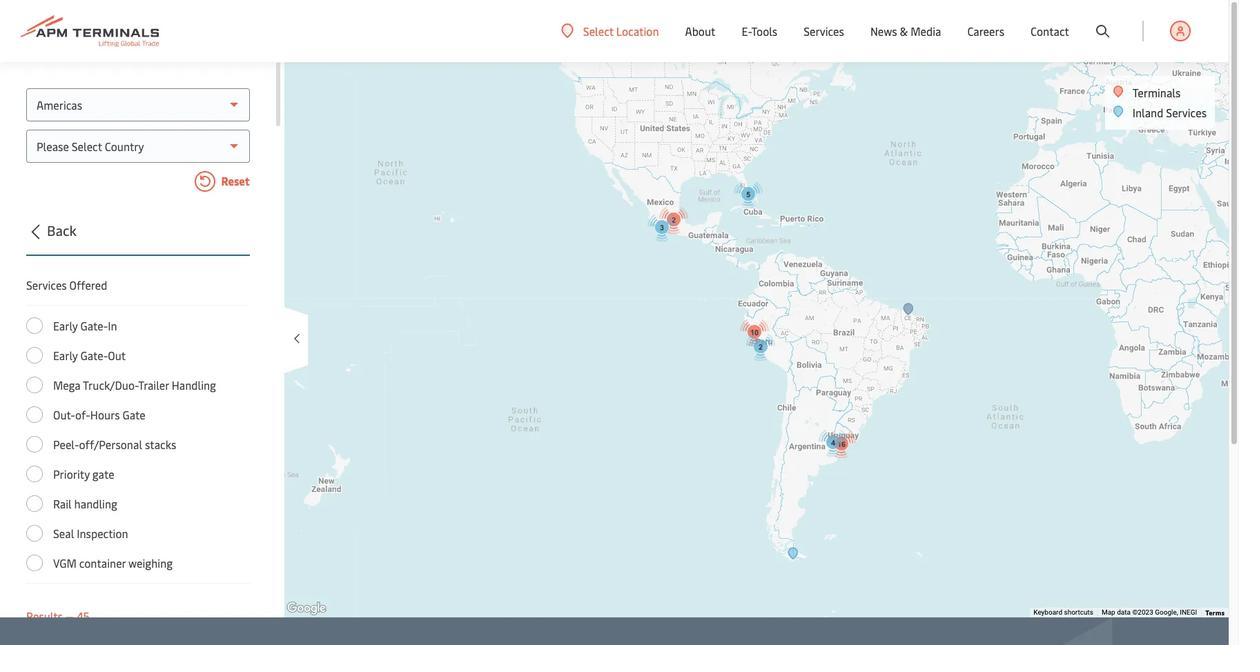 Task type: describe. For each thing, give the bounding box(es) containing it.
rail handling
[[53, 497, 117, 512]]

news
[[871, 23, 897, 39]]

©2023
[[1133, 609, 1154, 617]]

map
[[1102, 609, 1116, 617]]

trailer
[[138, 378, 169, 393]]

location
[[617, 23, 659, 38]]

google image
[[284, 600, 329, 618]]

offered
[[69, 278, 107, 293]]

off/personal
[[79, 437, 142, 452]]

services for services
[[804, 23, 844, 39]]

gate- for in
[[80, 318, 108, 334]]

google,
[[1155, 609, 1179, 617]]

0 vertical spatial 2
[[672, 216, 676, 224]]

services button
[[804, 0, 844, 62]]

truck/duo-
[[83, 378, 138, 393]]

early for early gate-in
[[53, 318, 78, 334]]

news & media button
[[871, 0, 942, 62]]

select location button
[[561, 23, 659, 38]]

handling
[[172, 378, 216, 393]]

vgm container weighing
[[53, 556, 173, 571]]

back
[[47, 221, 77, 240]]

select location
[[583, 23, 659, 38]]

services offered
[[26, 278, 107, 293]]

Seal Inspection radio
[[26, 526, 43, 542]]

Mega Truck/Duo-Trailer Handling radio
[[26, 377, 43, 394]]

gate- for out
[[80, 348, 108, 363]]

in
[[108, 318, 117, 334]]

weighing
[[128, 556, 173, 571]]

vgm
[[53, 556, 77, 571]]

out
[[108, 348, 126, 363]]

map region
[[180, 0, 1240, 646]]

peel-
[[53, 437, 79, 452]]

about
[[685, 23, 716, 39]]

gate
[[92, 467, 114, 482]]

early gate-out
[[53, 348, 126, 363]]

e-tools
[[742, 23, 778, 39]]

e-tools button
[[742, 0, 778, 62]]

about button
[[685, 0, 716, 62]]

45
[[77, 609, 90, 624]]

peel-off/personal stacks
[[53, 437, 176, 452]]

Early Gate-Out radio
[[26, 347, 43, 364]]

inland services
[[1133, 105, 1207, 120]]

early gate-in
[[53, 318, 117, 334]]

4
[[831, 439, 836, 447]]

results
[[26, 609, 63, 624]]

handling
[[74, 497, 117, 512]]

results — 45
[[26, 609, 90, 624]]

shortcuts
[[1065, 609, 1094, 617]]

keyboard shortcuts button
[[1034, 608, 1094, 618]]

back button
[[22, 220, 250, 256]]

rail
[[53, 497, 72, 512]]

inland
[[1133, 105, 1164, 120]]

out-of-hours gate
[[53, 407, 146, 423]]

container
[[79, 556, 126, 571]]

careers button
[[968, 0, 1005, 62]]

priority gate
[[53, 467, 114, 482]]

stacks
[[145, 437, 176, 452]]

&
[[900, 23, 908, 39]]



Task type: vqa. For each thing, say whether or not it's contained in the screenshot.
SEAL
yes



Task type: locate. For each thing, give the bounding box(es) containing it.
—
[[65, 609, 74, 624]]

mega
[[53, 378, 81, 393]]

Rail handling radio
[[26, 496, 43, 512]]

1 gate- from the top
[[80, 318, 108, 334]]

2 down the '10'
[[759, 343, 763, 351]]

priority
[[53, 467, 90, 482]]

hours
[[90, 407, 120, 423]]

0 vertical spatial services
[[804, 23, 844, 39]]

contact button
[[1031, 0, 1070, 62]]

5
[[746, 190, 751, 199]]

early right early gate-in option
[[53, 318, 78, 334]]

keyboard shortcuts
[[1034, 609, 1094, 617]]

inegi
[[1180, 609, 1198, 617]]

inspection
[[77, 526, 128, 541]]

services for services offered
[[26, 278, 67, 293]]

reset button
[[26, 171, 250, 195]]

2 right 3 on the top of the page
[[672, 216, 676, 224]]

gate- up early gate-out
[[80, 318, 108, 334]]

2
[[672, 216, 676, 224], [759, 343, 763, 351]]

seal
[[53, 526, 74, 541]]

terms
[[1206, 608, 1225, 618]]

of-
[[75, 407, 90, 423]]

media
[[911, 23, 942, 39]]

1 vertical spatial gate-
[[80, 348, 108, 363]]

contact
[[1031, 23, 1070, 39]]

out-
[[53, 407, 75, 423]]

keyboard
[[1034, 609, 1063, 617]]

services right tools
[[804, 23, 844, 39]]

seal inspection
[[53, 526, 128, 541]]

0 horizontal spatial services
[[26, 278, 67, 293]]

16
[[838, 440, 846, 449]]

1 early from the top
[[53, 318, 78, 334]]

0 vertical spatial gate-
[[80, 318, 108, 334]]

10
[[751, 328, 759, 337]]

tools
[[752, 23, 778, 39]]

1 horizontal spatial 2
[[759, 343, 763, 351]]

reset
[[219, 173, 250, 189]]

early up the mega
[[53, 348, 78, 363]]

Out-of-Hours Gate radio
[[26, 407, 43, 423]]

Peel-off/Personal stacks radio
[[26, 436, 43, 453]]

e-
[[742, 23, 752, 39]]

1 vertical spatial early
[[53, 348, 78, 363]]

gate
[[123, 407, 146, 423]]

services
[[804, 23, 844, 39], [1167, 105, 1207, 120], [26, 278, 67, 293]]

1 horizontal spatial services
[[804, 23, 844, 39]]

select
[[583, 23, 614, 38]]

early
[[53, 318, 78, 334], [53, 348, 78, 363]]

services down "terminals"
[[1167, 105, 1207, 120]]

services left offered
[[26, 278, 67, 293]]

Early Gate-In radio
[[26, 318, 43, 334]]

terms link
[[1206, 608, 1225, 618]]

news & media
[[871, 23, 942, 39]]

1 vertical spatial 2
[[759, 343, 763, 351]]

2 vertical spatial services
[[26, 278, 67, 293]]

2 early from the top
[[53, 348, 78, 363]]

0 vertical spatial early
[[53, 318, 78, 334]]

mega truck/duo-trailer handling
[[53, 378, 216, 393]]

2 gate- from the top
[[80, 348, 108, 363]]

careers
[[968, 23, 1005, 39]]

VGM container weighing radio
[[26, 555, 43, 572]]

terminals
[[1133, 85, 1181, 100]]

1 vertical spatial services
[[1167, 105, 1207, 120]]

gate-
[[80, 318, 108, 334], [80, 348, 108, 363]]

data
[[1117, 609, 1131, 617]]

0 horizontal spatial 2
[[672, 216, 676, 224]]

2 horizontal spatial services
[[1167, 105, 1207, 120]]

Priority gate radio
[[26, 466, 43, 483]]

early for early gate-out
[[53, 348, 78, 363]]

gate- down the early gate-in
[[80, 348, 108, 363]]

map data ©2023 google, inegi
[[1102, 609, 1198, 617]]

3
[[660, 223, 664, 232]]



